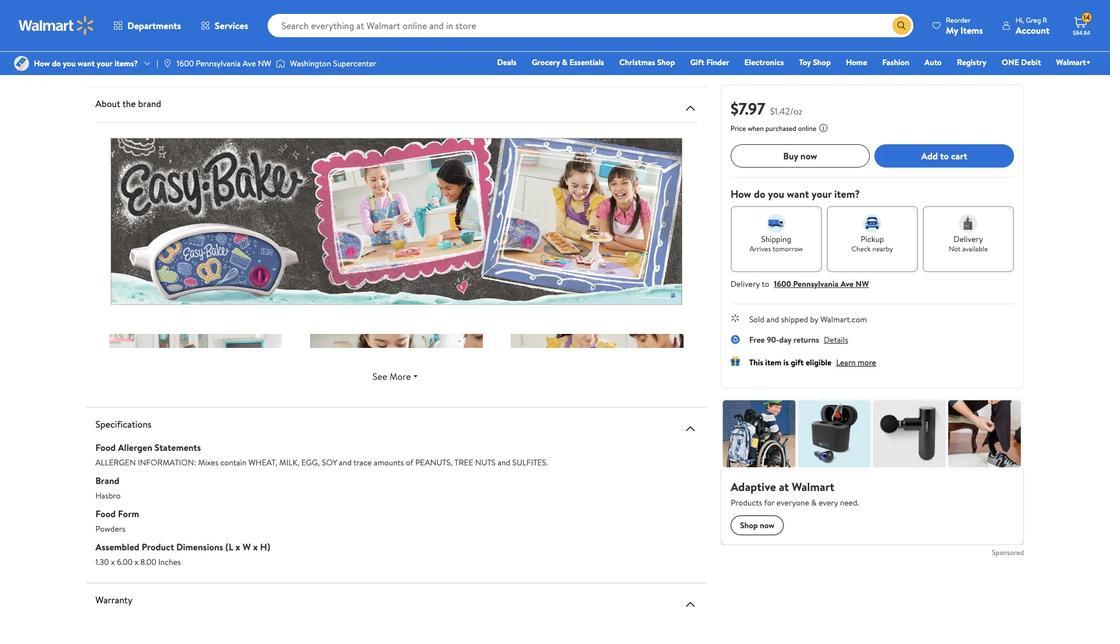 Task type: describe. For each thing, give the bounding box(es) containing it.
1 horizontal spatial the
[[389, 9, 401, 21]]

0 horizontal spatial pennsylvania
[[196, 58, 241, 69]]

how for how do you want your item?
[[731, 187, 751, 201]]

product
[[214, 61, 242, 72]]

the
[[164, 19, 179, 31]]

and right soy
[[339, 457, 352, 468]]

wheat,
[[248, 457, 277, 468]]

product
[[142, 540, 174, 553]]

about
[[95, 97, 120, 110]]

legal information image
[[819, 123, 828, 133]]

shipped
[[781, 314, 808, 325]]

gift
[[791, 357, 804, 368]]

kids
[[109, 9, 127, 21]]

3 mix, from the left
[[363, 30, 377, 41]]

right
[[494, 9, 511, 21]]

details
[[824, 334, 848, 346]]

you left see
[[465, 61, 478, 72]]

x right 6.00
[[135, 556, 138, 568]]

grocery & essentials
[[532, 56, 604, 68]]

0 horizontal spatial nw
[[258, 58, 271, 69]]

0 horizontal spatial –
[[240, 19, 245, 31]]

0 vertical spatial bake
[[260, 9, 280, 21]]

finder
[[706, 56, 729, 68]]

2 horizontal spatial the
[[403, 19, 414, 31]]

price when purchased online
[[731, 123, 816, 133]]

this
[[749, 357, 763, 368]]

hi, greg r account
[[1016, 15, 1050, 36]]

intent image for shipping image
[[767, 214, 786, 233]]

have
[[540, 61, 556, 72]]

free
[[749, 334, 765, 346]]

step
[[376, 19, 391, 31]]

arrives
[[750, 244, 771, 254]]

add to cart
[[921, 149, 967, 162]]

cakes
[[346, 9, 371, 21]]

powders
[[95, 523, 125, 535]]

easy-
[[535, 9, 554, 21]]

tree
[[454, 457, 473, 468]]

shipping
[[761, 233, 791, 245]]

1 horizontal spatial are
[[481, 9, 492, 21]]

with
[[187, 40, 206, 51]]

warranty image
[[683, 597, 697, 611]]

my
[[946, 24, 958, 36]]

gift finder link
[[685, 56, 735, 69]]

check
[[852, 244, 871, 254]]

delivery to 1600 pennsylvania ave nw
[[731, 278, 869, 290]]

sold inside kids ages 8 and up can create and bake two delicious cakes – all the ingredients they need are right in this easy-bake ultimate oven toy refill mix just follow the instructions – amazing cakes are fun to make every step of the way includes 1 red velvet cake mix, 1 strawberry cake mix, 1 vanilla frosting mix, 1 pink frosting mix, 1 pack of heart-shaped confetti, and instructions designed for use with any easy-bake ultimate oven sold separately. subject to availability.
[[334, 40, 349, 51]]

instructions
[[574, 30, 615, 41]]

disclaimer
[[640, 61, 676, 72]]

add
[[921, 149, 938, 162]]

1 vertical spatial pennsylvania
[[793, 278, 839, 290]]

1 vertical spatial toy
[[799, 56, 811, 68]]

purchased
[[765, 123, 796, 133]]

you up 'intent image for shipping'
[[768, 187, 784, 201]]

see more button
[[95, 365, 697, 388]]

you down walmart image
[[63, 58, 76, 69]]

see our disclaimer button
[[612, 61, 676, 72]]

all
[[379, 9, 387, 21]]

2 cake from the left
[[270, 30, 286, 41]]

electronics link
[[739, 56, 789, 69]]

1 vertical spatial 1600
[[774, 278, 791, 290]]

do for how do you want your items?
[[52, 58, 61, 69]]

delivery for not
[[954, 233, 983, 245]]

specifications image
[[683, 422, 697, 436]]

heart-
[[479, 30, 500, 41]]

confetti,
[[527, 30, 557, 41]]

more
[[389, 370, 411, 383]]

item
[[765, 357, 781, 368]]

soy
[[322, 457, 337, 468]]

shop for christmas shop
[[657, 56, 675, 68]]

electronics
[[744, 56, 784, 68]]

gifting made easy image
[[731, 357, 740, 366]]

grocery
[[532, 56, 560, 68]]

use
[[170, 40, 185, 51]]

subject
[[390, 40, 417, 51]]

1 horizontal spatial ave
[[841, 278, 854, 290]]

1600 pennsylvania ave nw button
[[774, 278, 869, 290]]

separately.
[[351, 40, 388, 51]]

warranty
[[95, 593, 132, 606]]

to right fun
[[325, 19, 332, 31]]

0 horizontal spatial are
[[298, 19, 309, 31]]

peanuts,
[[415, 457, 453, 468]]

by
[[810, 314, 818, 325]]

it.
[[601, 61, 608, 72]]

1 vertical spatial bake
[[248, 40, 268, 51]]

pack
[[451, 30, 467, 41]]

gift
[[690, 56, 704, 68]]

search icon image
[[897, 21, 906, 30]]

velvet
[[168, 30, 190, 41]]

learn more button
[[836, 357, 876, 368]]

1 1 from the left
[[150, 30, 153, 41]]

washington supercenter
[[290, 58, 377, 69]]

items?
[[114, 58, 138, 69]]

brand
[[95, 474, 119, 487]]

departments button
[[104, 12, 191, 40]]

follow
[[129, 19, 162, 31]]

Search search field
[[267, 14, 913, 37]]

see more
[[373, 370, 411, 383]]

essentials
[[569, 56, 604, 68]]

 image for washington
[[276, 58, 285, 69]]

you right |
[[167, 61, 179, 72]]

amazing
[[247, 19, 275, 31]]

1 cake from the left
[[192, 30, 208, 41]]

dimensions
[[176, 540, 223, 553]]

oven
[[605, 9, 625, 21]]

to right aim
[[137, 61, 145, 72]]

aim
[[122, 61, 135, 72]]

suppliers
[[345, 61, 376, 72]]

when
[[748, 123, 764, 133]]

1600 pennsylvania ave nw
[[177, 58, 271, 69]]

pickup
[[861, 233, 884, 245]]

and right 'nuts'
[[498, 457, 510, 468]]

2 and from the left
[[241, 9, 258, 21]]

to down arrives
[[762, 278, 769, 290]]

we
[[109, 61, 120, 72]]

do for how do you want your item?
[[754, 187, 765, 201]]

your for item?
[[812, 187, 832, 201]]

&
[[562, 56, 568, 68]]

greg
[[1026, 15, 1041, 25]]

includes
[[109, 30, 148, 41]]

walmart+ link
[[1051, 56, 1096, 69]]

fashion
[[882, 56, 909, 68]]



Task type: vqa. For each thing, say whether or not it's contained in the screenshot.
of
yes



Task type: locate. For each thing, give the bounding box(es) containing it.
0 horizontal spatial of
[[393, 19, 401, 31]]

1 horizontal spatial cake
[[270, 30, 286, 41]]

auto link
[[919, 56, 947, 69]]

your for items?
[[97, 58, 112, 69]]

see inside see more button
[[373, 370, 387, 383]]

walmart+
[[1056, 56, 1091, 68]]

frosting down ingredients
[[400, 30, 428, 41]]

red
[[155, 30, 166, 41]]

for
[[151, 40, 168, 51]]

1 vertical spatial sold
[[749, 314, 764, 325]]

do up the shipping
[[754, 187, 765, 201]]

mix, left "pink"
[[363, 30, 377, 41]]

assembled
[[95, 540, 139, 553]]

information.
[[244, 61, 288, 72]]

4 1 from the left
[[379, 30, 382, 41]]

nuts
[[475, 457, 496, 468]]

about the brand image
[[683, 101, 697, 115]]

0 horizontal spatial how
[[34, 58, 50, 69]]

and left we
[[514, 61, 526, 72]]

want for items?
[[78, 58, 95, 69]]

1 horizontal spatial do
[[754, 187, 765, 201]]

0 vertical spatial want
[[78, 58, 95, 69]]

sold and shipped by walmart.com
[[749, 314, 867, 325]]

0 horizontal spatial shop
[[657, 56, 675, 68]]

0 horizontal spatial and
[[158, 9, 175, 21]]

to inside button
[[940, 149, 949, 162]]

toy shop
[[799, 56, 831, 68]]

1 horizontal spatial frosting
[[400, 30, 428, 41]]

2 horizontal spatial  image
[[276, 58, 285, 69]]

1 mix, from the left
[[210, 30, 224, 41]]

1 vertical spatial food
[[95, 507, 116, 520]]

x right 1.30
[[111, 556, 115, 568]]

here,
[[494, 61, 512, 72]]

1 food from the top
[[95, 441, 116, 454]]

toy
[[626, 9, 638, 21], [799, 56, 811, 68]]

pennsylvania down any
[[196, 58, 241, 69]]

mix,
[[210, 30, 224, 41], [288, 30, 303, 41], [363, 30, 377, 41], [430, 30, 444, 41]]

of right "amounts" at the left bottom of the page
[[406, 457, 413, 468]]

services button
[[191, 12, 258, 40]]

1 vertical spatial ave
[[841, 278, 854, 290]]

just
[[109, 19, 127, 31]]

delivery for to
[[731, 278, 760, 290]]

1 horizontal spatial want
[[787, 187, 809, 201]]

$7.97 $1.42/oz
[[731, 97, 802, 120]]

walmart image
[[19, 16, 94, 35]]

x
[[236, 540, 240, 553], [253, 540, 258, 553], [111, 556, 115, 568], [135, 556, 138, 568]]

kids ages 8 and up can create and bake two delicious cakes – all the ingredients they need are right in this easy-bake ultimate oven toy refill mix just follow the instructions – amazing cakes are fun to make every step of the way includes 1 red velvet cake mix, 1 strawberry cake mix, 1 vanilla frosting mix, 1 pink frosting mix, 1 pack of heart-shaped confetti, and instructions designed for use with any easy-bake ultimate oven sold separately. subject to availability.
[[109, 9, 673, 51]]

1 vertical spatial nw
[[856, 278, 869, 290]]

0 horizontal spatial cake
[[192, 30, 208, 41]]

 image
[[14, 56, 29, 71], [276, 58, 285, 69], [163, 59, 172, 68]]

1.30
[[95, 556, 109, 568]]

mix
[[660, 9, 673, 21]]

x right the (l
[[236, 540, 240, 553]]

 image for how
[[14, 56, 29, 71]]

5 1 from the left
[[446, 30, 449, 41]]

0 vertical spatial pennsylvania
[[196, 58, 241, 69]]

how down walmart image
[[34, 58, 50, 69]]

1600 down use
[[177, 58, 194, 69]]

they
[[444, 9, 459, 21]]

1 horizontal spatial pennsylvania
[[793, 278, 839, 290]]

mix, down two
[[288, 30, 303, 41]]

availability.
[[428, 40, 466, 51]]

delicious
[[302, 9, 344, 21]]

bake left two
[[260, 9, 280, 21]]

1 right any
[[226, 30, 229, 41]]

deals
[[497, 56, 517, 68]]

(l
[[225, 540, 233, 553]]

your
[[97, 58, 112, 69], [812, 187, 832, 201]]

6.00
[[117, 556, 133, 568]]

8
[[151, 9, 156, 21]]

– left "all"
[[373, 9, 377, 21]]

nw down check
[[856, 278, 869, 290]]

the left brand at top left
[[122, 97, 136, 110]]

nw down "ultimate"
[[258, 58, 271, 69]]

 image for 1600
[[163, 59, 172, 68]]

cake down two
[[270, 30, 286, 41]]

shop right christmas
[[657, 56, 675, 68]]

delivery down arrives
[[731, 278, 760, 290]]

see left more
[[373, 370, 387, 383]]

hi,
[[1016, 15, 1024, 25]]

1 horizontal spatial 1600
[[774, 278, 791, 290]]

1 horizontal spatial delivery
[[954, 233, 983, 245]]

is
[[783, 357, 789, 368]]

create
[[209, 9, 239, 21]]

0 horizontal spatial frosting
[[333, 30, 361, 41]]

need
[[461, 9, 479, 21]]

provide
[[418, 61, 444, 72]]

w
[[243, 540, 251, 553]]

1 shop from the left
[[657, 56, 675, 68]]

and up strawberry
[[241, 9, 258, 21]]

0 horizontal spatial toy
[[626, 9, 638, 21]]

do
[[52, 58, 61, 69], [754, 187, 765, 201]]

specifications
[[95, 418, 151, 431]]

grocery & essentials link
[[526, 56, 609, 69]]

2 1 from the left
[[226, 30, 229, 41]]

this item is gift eligible learn more
[[749, 357, 876, 368]]

and right 8
[[158, 9, 175, 21]]

day
[[779, 334, 791, 346]]

Walmart Site-Wide search field
[[267, 14, 913, 37]]

way
[[416, 19, 430, 31]]

this
[[521, 9, 533, 21]]

allergen
[[95, 457, 136, 468]]

1 horizontal spatial –
[[373, 9, 377, 21]]

mix, down create
[[210, 30, 224, 41]]

0 vertical spatial sold
[[334, 40, 349, 51]]

0 vertical spatial see
[[612, 61, 625, 72]]

1 horizontal spatial and
[[241, 9, 258, 21]]

learn
[[836, 357, 856, 368]]

are left fun
[[298, 19, 309, 31]]

2 mix, from the left
[[288, 30, 303, 41]]

the right "all"
[[389, 9, 401, 21]]

delivery down intent image for delivery
[[954, 233, 983, 245]]

registry
[[957, 56, 987, 68]]

0 horizontal spatial the
[[122, 97, 136, 110]]

and inside kids ages 8 and up can create and bake two delicious cakes – all the ingredients they need are right in this easy-bake ultimate oven toy refill mix just follow the instructions – amazing cakes are fun to make every step of the way includes 1 red velvet cake mix, 1 strawberry cake mix, 1 vanilla frosting mix, 1 pink frosting mix, 1 pack of heart-shaped confetti, and instructions designed for use with any easy-bake ultimate oven sold separately. subject to availability.
[[559, 30, 572, 41]]

christmas
[[619, 56, 655, 68]]

1 vertical spatial how
[[731, 187, 751, 201]]

eligible
[[806, 357, 832, 368]]

contain
[[220, 457, 246, 468]]

oven
[[309, 40, 332, 51]]

home
[[846, 56, 867, 68]]

one debit link
[[996, 56, 1046, 69]]

1600 down tomorrow
[[774, 278, 791, 290]]

to right 'subject'
[[418, 40, 426, 51]]

one
[[1002, 56, 1019, 68]]

2 food from the top
[[95, 507, 116, 520]]

0 horizontal spatial sold
[[334, 40, 349, 51]]

ave down easy-
[[243, 58, 256, 69]]

shaped
[[500, 30, 525, 41]]

supercenter
[[333, 58, 377, 69]]

toy shop link
[[794, 56, 836, 69]]

1 horizontal spatial how
[[731, 187, 751, 201]]

1 left red
[[150, 30, 153, 41]]

shop left home
[[813, 56, 831, 68]]

cake left any
[[192, 30, 208, 41]]

want left we
[[78, 58, 95, 69]]

shipping arrives tomorrow
[[750, 233, 803, 254]]

of inside food allergen statements allergen information: mixes contain wheat, milk, egg, soy and trace amounts of peanuts, tree nuts and sulfites. brand hasbro food form powders assembled product dimensions (l x w x h) 1.30 x 6.00 x 8.00 inches
[[406, 457, 413, 468]]

0 vertical spatial delivery
[[954, 233, 983, 245]]

online
[[798, 123, 816, 133]]

your left items?
[[97, 58, 112, 69]]

intent image for delivery image
[[959, 214, 978, 233]]

1 horizontal spatial your
[[812, 187, 832, 201]]

0 horizontal spatial do
[[52, 58, 61, 69]]

1 horizontal spatial see
[[612, 61, 625, 72]]

x right "w"
[[253, 540, 258, 553]]

can
[[190, 9, 207, 21]]

intent image for pickup image
[[863, 214, 882, 233]]

how up arrives
[[731, 187, 751, 201]]

1 horizontal spatial sold
[[749, 314, 764, 325]]

the left way
[[403, 19, 414, 31]]

1 left "pink"
[[379, 30, 382, 41]]

1 left the pack
[[446, 30, 449, 41]]

1 vertical spatial see
[[373, 370, 387, 383]]

pennsylvania up the by
[[793, 278, 839, 290]]

0 vertical spatial food
[[95, 441, 116, 454]]

details button
[[824, 334, 848, 346]]

1 and from the left
[[158, 9, 175, 21]]

fashion link
[[877, 56, 915, 69]]

ave up walmart.com in the bottom of the page
[[841, 278, 854, 290]]

of right the pack
[[469, 30, 477, 41]]

bake down 'amazing'
[[248, 40, 268, 51]]

deals link
[[492, 56, 522, 69]]

1 horizontal spatial nw
[[856, 278, 869, 290]]

frosting down cakes
[[333, 30, 361, 41]]

delivery not available
[[949, 233, 988, 254]]

want for item?
[[787, 187, 809, 201]]

delivery inside 'delivery not available'
[[954, 233, 983, 245]]

1 horizontal spatial toy
[[799, 56, 811, 68]]

shop for toy shop
[[813, 56, 831, 68]]

and left others
[[378, 61, 391, 72]]

0 horizontal spatial want
[[78, 58, 95, 69]]

0 horizontal spatial 1600
[[177, 58, 194, 69]]

cart
[[951, 149, 967, 162]]

statements
[[155, 441, 201, 454]]

0 vertical spatial ave
[[243, 58, 256, 69]]

1 horizontal spatial  image
[[163, 59, 172, 68]]

do down walmart image
[[52, 58, 61, 69]]

0 vertical spatial nw
[[258, 58, 271, 69]]

our
[[627, 61, 638, 72]]

 image down walmart image
[[14, 56, 29, 71]]

0 vertical spatial your
[[97, 58, 112, 69]]

–
[[373, 9, 377, 21], [240, 19, 245, 31]]

services
[[215, 19, 248, 32]]

sold
[[334, 40, 349, 51], [749, 314, 764, 325]]

1 vertical spatial do
[[754, 187, 765, 201]]

returns
[[793, 334, 819, 346]]

0 horizontal spatial  image
[[14, 56, 29, 71]]

see right it.
[[612, 61, 625, 72]]

0 horizontal spatial your
[[97, 58, 112, 69]]

 image right |
[[163, 59, 172, 68]]

food up the allergen
[[95, 441, 116, 454]]

toy right electronics
[[799, 56, 811, 68]]

sold up free
[[749, 314, 764, 325]]

2 horizontal spatial of
[[469, 30, 477, 41]]

your left item?
[[812, 187, 832, 201]]

now
[[800, 149, 817, 162]]

2 shop from the left
[[813, 56, 831, 68]]

to left cart
[[940, 149, 949, 162]]

toy left refill
[[626, 9, 638, 21]]

0 horizontal spatial delivery
[[731, 278, 760, 290]]

mix, left the pack
[[430, 30, 444, 41]]

 image down "ultimate"
[[276, 58, 285, 69]]

0 horizontal spatial see
[[373, 370, 387, 383]]

food up powders on the bottom left
[[95, 507, 116, 520]]

ave
[[243, 58, 256, 69], [841, 278, 854, 290]]

one debit
[[1002, 56, 1041, 68]]

sold up washington supercenter
[[334, 40, 349, 51]]

3 1 from the left
[[305, 30, 307, 41]]

not
[[558, 61, 570, 72]]

0 vertical spatial do
[[52, 58, 61, 69]]

and up the 90-
[[766, 314, 779, 325]]

up
[[177, 9, 188, 21]]

two
[[282, 9, 300, 21]]

1 horizontal spatial shop
[[813, 56, 831, 68]]

any
[[208, 40, 224, 51]]

0 vertical spatial how
[[34, 58, 50, 69]]

1 vertical spatial want
[[787, 187, 809, 201]]

– left 'amazing'
[[240, 19, 245, 31]]

toy inside kids ages 8 and up can create and bake two delicious cakes – all the ingredients they need are right in this easy-bake ultimate oven toy refill mix just follow the instructions – amazing cakes are fun to make every step of the way includes 1 red velvet cake mix, 1 strawberry cake mix, 1 vanilla frosting mix, 1 pink frosting mix, 1 pack of heart-shaped confetti, and instructions designed for use with any easy-bake ultimate oven sold separately. subject to availability.
[[626, 9, 638, 21]]

and down bake
[[559, 30, 572, 41]]

0 vertical spatial 1600
[[177, 58, 194, 69]]

1 horizontal spatial of
[[406, 457, 413, 468]]

|
[[157, 58, 158, 69]]

0 horizontal spatial ave
[[243, 58, 256, 69]]

are left right on the top
[[481, 9, 492, 21]]

0 vertical spatial toy
[[626, 9, 638, 21]]

1 left vanilla
[[305, 30, 307, 41]]

accurate
[[181, 61, 212, 72]]

amounts
[[374, 457, 404, 468]]

2 frosting from the left
[[400, 30, 428, 41]]

1 frosting from the left
[[333, 30, 361, 41]]

manufacturers,
[[290, 61, 343, 72]]

4 mix, from the left
[[430, 30, 444, 41]]

of right step
[[393, 19, 401, 31]]

how for how do you want your items?
[[34, 58, 50, 69]]

want down buy now button on the top of the page
[[787, 187, 809, 201]]

1 vertical spatial your
[[812, 187, 832, 201]]

1 vertical spatial delivery
[[731, 278, 760, 290]]

ages
[[129, 9, 149, 21]]



